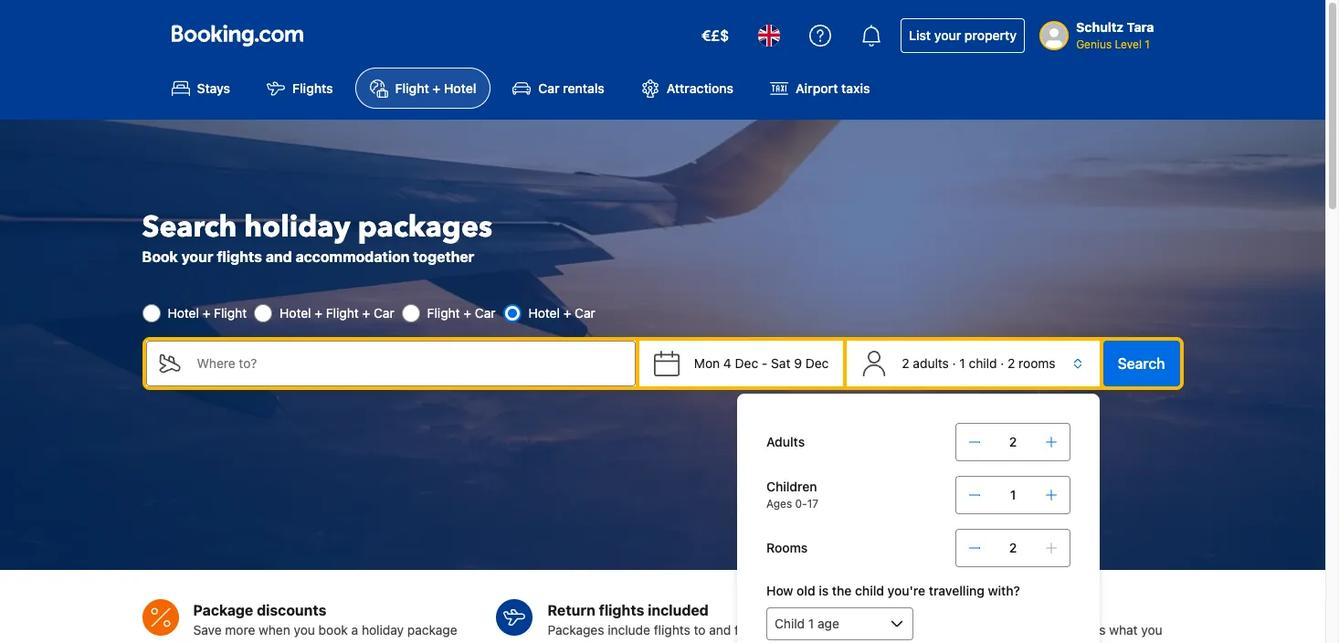 Task type: describe. For each thing, give the bounding box(es) containing it.
rentals
[[563, 81, 605, 96]]

pay
[[902, 641, 923, 643]]

mon 4 dec - sat 9 dec
[[694, 355, 829, 371]]

when
[[259, 622, 290, 638]]

included.
[[955, 622, 1009, 638]]

taxes
[[920, 622, 952, 638]]

+ for hotel + flight
[[203, 305, 210, 320]]

travelling
[[929, 583, 985, 598]]

2 dec from the left
[[806, 355, 829, 371]]

2 down 2 adults · 1 child · 2 rooms on the bottom right of the page
[[1009, 434, 1017, 450]]

your inside return flights included packages include flights to and from your destination
[[766, 622, 792, 638]]

attractions
[[667, 81, 734, 96]]

mon
[[694, 355, 720, 371]]

flight + hotel
[[395, 81, 476, 96]]

4
[[724, 355, 732, 371]]

flights for holiday
[[217, 248, 262, 265]]

see
[[1072, 622, 1093, 638]]

ages
[[767, 497, 792, 511]]

return
[[548, 602, 595, 619]]

flight + car
[[427, 305, 496, 320]]

flights for flights
[[654, 622, 691, 638]]

hotel + flight
[[168, 305, 247, 320]]

sat
[[771, 355, 791, 371]]

17
[[807, 497, 819, 511]]

your inside search holiday packages book your flights and accommodation together
[[181, 248, 213, 265]]

search button
[[1103, 340, 1180, 386]]

hotel for hotel + flight
[[168, 305, 199, 320]]

-
[[762, 355, 768, 371]]

airport taxis
[[796, 81, 870, 96]]

packages
[[548, 622, 604, 638]]

search holiday packages book your flights and accommodation together
[[142, 207, 492, 265]]

level
[[1115, 37, 1142, 51]]

hidden
[[925, 602, 974, 619]]

you inside package discounts save more when you book a holiday package
[[294, 622, 315, 638]]

and inside return flights included packages include flights to and from your destination
[[709, 622, 731, 638]]

list
[[909, 27, 931, 43]]

all
[[902, 622, 917, 638]]

9
[[794, 355, 802, 371]]

Where to? field
[[182, 340, 636, 386]]

stays
[[197, 81, 230, 96]]

and inside search holiday packages book your flights and accommodation together
[[266, 248, 292, 265]]

include
[[608, 622, 650, 638]]

0 horizontal spatial is
[[819, 583, 829, 598]]

airport taxis link
[[756, 68, 885, 109]]

2 left adults
[[902, 355, 910, 371]]

book
[[142, 248, 178, 265]]

list your property
[[909, 27, 1017, 43]]

rooms
[[1019, 355, 1056, 371]]

old
[[797, 583, 816, 598]]

package discounts save more when you book a holiday package
[[193, 602, 457, 638]]

1 vertical spatial 1
[[960, 355, 965, 371]]

more
[[225, 622, 255, 638]]

children ages 0-17
[[767, 479, 819, 511]]

hotel inside flight + hotel link
[[444, 81, 476, 96]]

accommodation
[[296, 248, 410, 265]]

taxis
[[842, 81, 870, 96]]

property
[[965, 27, 1017, 43]]

2 you from the left
[[1047, 622, 1069, 638]]

child for 1
[[969, 355, 997, 371]]

car rentals link
[[498, 68, 619, 109]]

adults
[[913, 355, 949, 371]]

+ for flight + hotel
[[433, 81, 441, 96]]

costs
[[978, 602, 1016, 619]]

how old is the child you're travelling with?
[[767, 583, 1020, 598]]

tara
[[1127, 19, 1154, 35]]

no hidden costs all taxes included. what you see is what you pay
[[902, 602, 1163, 643]]



Task type: vqa. For each thing, say whether or not it's contained in the screenshot.
your in the search holiday packages book your flights and accommodation together
yes



Task type: locate. For each thing, give the bounding box(es) containing it.
€£$ button
[[691, 14, 740, 58]]

1 horizontal spatial search
[[1118, 355, 1165, 372]]

+ for hotel + car
[[563, 305, 571, 320]]

holiday
[[244, 207, 351, 247], [362, 622, 404, 638]]

child right adults
[[969, 355, 997, 371]]

dec right 9
[[806, 355, 829, 371]]

flights
[[292, 81, 333, 96]]

schultz tara genius level 1
[[1076, 19, 1154, 51]]

2 vertical spatial flights
[[654, 622, 691, 638]]

0 horizontal spatial flights
[[217, 248, 262, 265]]

your right list
[[934, 27, 961, 43]]

2 vertical spatial your
[[766, 622, 792, 638]]

holiday up accommodation
[[244, 207, 351, 247]]

0 vertical spatial search
[[142, 207, 237, 247]]

0 vertical spatial 1
[[1145, 37, 1150, 51]]

from
[[735, 622, 762, 638]]

airport
[[796, 81, 838, 96]]

1 horizontal spatial you
[[1047, 622, 1069, 638]]

no
[[902, 602, 922, 619]]

and right to on the bottom of the page
[[709, 622, 731, 638]]

hotel + car
[[529, 305, 596, 320]]

1 vertical spatial your
[[181, 248, 213, 265]]

0-
[[795, 497, 807, 511]]

search inside button
[[1118, 355, 1165, 372]]

you down discounts
[[294, 622, 315, 638]]

1 vertical spatial flights
[[599, 602, 644, 619]]

packages
[[358, 207, 492, 247]]

a
[[351, 622, 358, 638]]

flights link
[[252, 68, 348, 109]]

you left see
[[1047, 622, 1069, 638]]

to
[[694, 622, 706, 638]]

0 horizontal spatial holiday
[[244, 207, 351, 247]]

1 horizontal spatial dec
[[806, 355, 829, 371]]

car inside car rentals link
[[538, 81, 560, 96]]

you right what at the right bottom of the page
[[1141, 622, 1163, 638]]

package
[[407, 622, 457, 638]]

you
[[294, 622, 315, 638], [1047, 622, 1069, 638], [1141, 622, 1163, 638]]

3 you from the left
[[1141, 622, 1163, 638]]

destination
[[548, 641, 613, 643]]

booking.com online hotel reservations image
[[171, 25, 303, 47]]

1 vertical spatial search
[[1118, 355, 1165, 372]]

2 · from the left
[[1001, 355, 1004, 371]]

1 horizontal spatial 1
[[1010, 487, 1016, 502]]

how
[[767, 583, 793, 598]]

return flights included packages include flights to and from your destination
[[548, 602, 792, 643]]

0 vertical spatial is
[[819, 583, 829, 598]]

1 dec from the left
[[735, 355, 758, 371]]

1 horizontal spatial holiday
[[362, 622, 404, 638]]

0 horizontal spatial search
[[142, 207, 237, 247]]

flights inside search holiday packages book your flights and accommodation together
[[217, 248, 262, 265]]

1 horizontal spatial your
[[766, 622, 792, 638]]

0 horizontal spatial dec
[[735, 355, 758, 371]]

is right old
[[819, 583, 829, 598]]

2 horizontal spatial flights
[[654, 622, 691, 638]]

and
[[266, 248, 292, 265], [709, 622, 731, 638]]

flights up include at the bottom left of the page
[[599, 602, 644, 619]]

2 vertical spatial 1
[[1010, 487, 1016, 502]]

your right book at the top left of the page
[[181, 248, 213, 265]]

0 horizontal spatial child
[[855, 583, 884, 598]]

2 horizontal spatial your
[[934, 27, 961, 43]]

your right from
[[766, 622, 792, 638]]

rooms
[[767, 540, 808, 555]]

car rentals
[[538, 81, 605, 96]]

1
[[1145, 37, 1150, 51], [960, 355, 965, 371], [1010, 487, 1016, 502]]

together
[[413, 248, 475, 265]]

1 vertical spatial holiday
[[362, 622, 404, 638]]

holiday inside search holiday packages book your flights and accommodation together
[[244, 207, 351, 247]]

flights up hotel + flight
[[217, 248, 262, 265]]

dec
[[735, 355, 758, 371], [806, 355, 829, 371]]

2
[[902, 355, 910, 371], [1008, 355, 1015, 371], [1009, 434, 1017, 450], [1009, 540, 1017, 555]]

1 horizontal spatial ·
[[1001, 355, 1004, 371]]

is inside the no hidden costs all taxes included. what you see is what you pay
[[1096, 622, 1106, 638]]

dec left - in the bottom right of the page
[[735, 355, 758, 371]]

1 inside schultz tara genius level 1
[[1145, 37, 1150, 51]]

·
[[953, 355, 956, 371], [1001, 355, 1004, 371]]

is right see
[[1096, 622, 1106, 638]]

1 you from the left
[[294, 622, 315, 638]]

search for search
[[1118, 355, 1165, 372]]

search
[[142, 207, 237, 247], [1118, 355, 1165, 372]]

0 vertical spatial flights
[[217, 248, 262, 265]]

1 · from the left
[[953, 355, 956, 371]]

child right the
[[855, 583, 884, 598]]

list your property link
[[901, 18, 1025, 53]]

flight
[[395, 81, 429, 96], [214, 305, 247, 320], [326, 305, 359, 320], [427, 305, 460, 320]]

1 vertical spatial child
[[855, 583, 884, 598]]

1 vertical spatial is
[[1096, 622, 1106, 638]]

stays link
[[157, 68, 245, 109]]

2 horizontal spatial 1
[[1145, 37, 1150, 51]]

· right adults
[[953, 355, 956, 371]]

2 left rooms
[[1008, 355, 1015, 371]]

1 vertical spatial and
[[709, 622, 731, 638]]

0 vertical spatial and
[[266, 248, 292, 265]]

holiday right a
[[362, 622, 404, 638]]

+ for hotel + flight + car
[[315, 305, 323, 320]]

you're
[[888, 583, 926, 598]]

your
[[934, 27, 961, 43], [181, 248, 213, 265], [766, 622, 792, 638]]

0 horizontal spatial you
[[294, 622, 315, 638]]

schultz
[[1076, 19, 1124, 35]]

adults
[[767, 434, 805, 450]]

€£$
[[702, 27, 729, 44]]

hotel + flight + car
[[280, 305, 394, 320]]

search inside search holiday packages book your flights and accommodation together
[[142, 207, 237, 247]]

with?
[[988, 583, 1020, 598]]

2 up with?
[[1009, 540, 1017, 555]]

package
[[193, 602, 253, 619]]

car
[[538, 81, 560, 96], [374, 305, 394, 320], [475, 305, 496, 320], [575, 305, 596, 320]]

0 vertical spatial your
[[934, 27, 961, 43]]

1 horizontal spatial is
[[1096, 622, 1106, 638]]

0 vertical spatial holiday
[[244, 207, 351, 247]]

book
[[319, 622, 348, 638]]

attractions link
[[627, 68, 748, 109]]

flights down included
[[654, 622, 691, 638]]

0 horizontal spatial and
[[266, 248, 292, 265]]

hotel for hotel + car
[[529, 305, 560, 320]]

children
[[767, 479, 817, 494]]

flights
[[217, 248, 262, 265], [599, 602, 644, 619], [654, 622, 691, 638]]

flight + hotel link
[[355, 68, 491, 109]]

included
[[648, 602, 709, 619]]

child
[[969, 355, 997, 371], [855, 583, 884, 598]]

0 vertical spatial child
[[969, 355, 997, 371]]

search for search holiday packages book your flights and accommodation together
[[142, 207, 237, 247]]

1 horizontal spatial flights
[[599, 602, 644, 619]]

0 horizontal spatial your
[[181, 248, 213, 265]]

· left rooms
[[1001, 355, 1004, 371]]

child for the
[[855, 583, 884, 598]]

1 horizontal spatial and
[[709, 622, 731, 638]]

the
[[832, 583, 852, 598]]

what
[[1013, 622, 1044, 638]]

0 horizontal spatial ·
[[953, 355, 956, 371]]

+
[[433, 81, 441, 96], [203, 305, 210, 320], [315, 305, 323, 320], [362, 305, 370, 320], [464, 305, 471, 320], [563, 305, 571, 320]]

and left accommodation
[[266, 248, 292, 265]]

2 horizontal spatial you
[[1141, 622, 1163, 638]]

hotel
[[444, 81, 476, 96], [168, 305, 199, 320], [280, 305, 311, 320], [529, 305, 560, 320]]

0 horizontal spatial 1
[[960, 355, 965, 371]]

discounts
[[257, 602, 327, 619]]

save
[[193, 622, 222, 638]]

+ for flight + car
[[464, 305, 471, 320]]

2 adults · 1 child · 2 rooms
[[902, 355, 1056, 371]]

genius
[[1076, 37, 1112, 51]]

holiday inside package discounts save more when you book a holiday package
[[362, 622, 404, 638]]

1 horizontal spatial child
[[969, 355, 997, 371]]

hotel for hotel + flight + car
[[280, 305, 311, 320]]

what
[[1109, 622, 1138, 638]]



